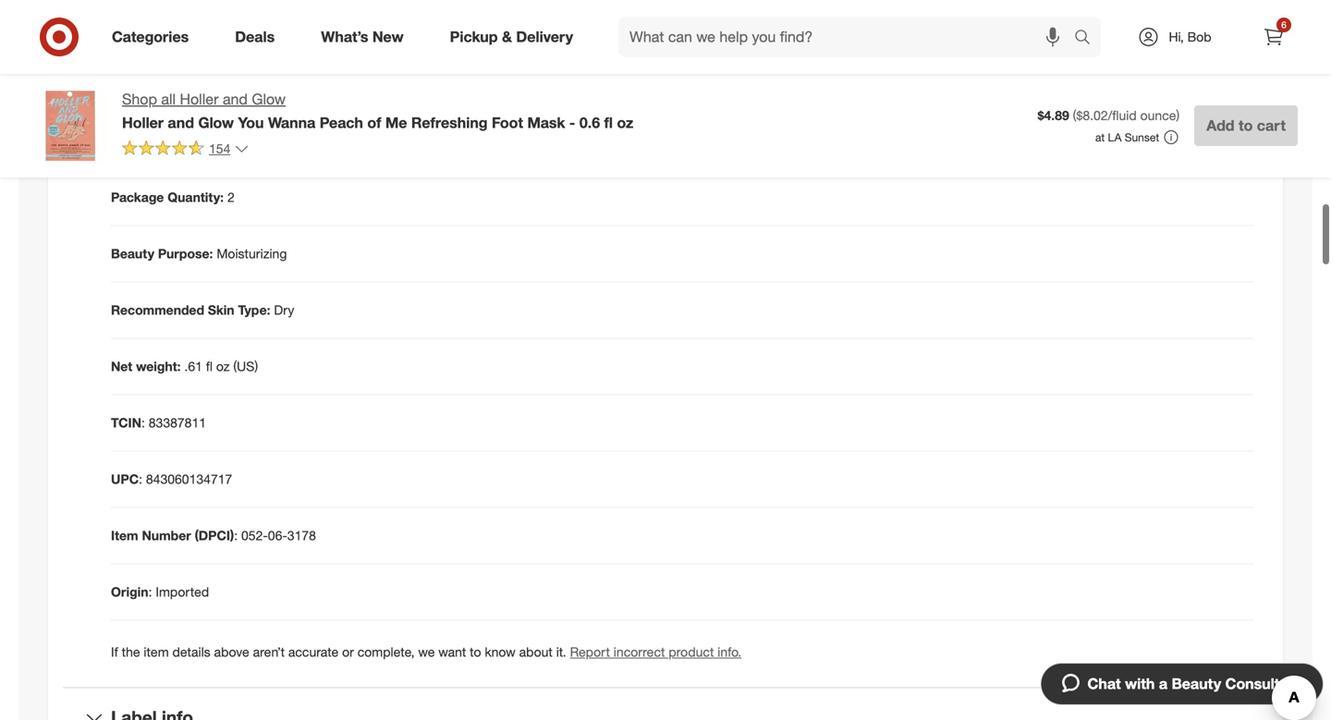 Task type: describe. For each thing, give the bounding box(es) containing it.
$4.89 ( $8.02 /fluid ounce )
[[1038, 107, 1180, 124]]

report incorrect product info. button
[[570, 643, 742, 662]]

imported
[[156, 584, 209, 600]]

recommended skin type: dry
[[111, 302, 294, 318]]

product
[[669, 644, 714, 660]]

0 horizontal spatial glow
[[198, 114, 234, 132]]

/fluid
[[1108, 107, 1137, 124]]

accurate
[[288, 644, 339, 660]]

package
[[111, 189, 164, 205]]

contains
[[195, 20, 247, 36]]

dry
[[274, 302, 294, 318]]

&
[[502, 28, 512, 46]]

we
[[418, 644, 435, 660]]

(us)
[[233, 358, 258, 375]]

delivery
[[516, 28, 573, 46]]

it.
[[556, 644, 566, 660]]

6
[[1282, 19, 1287, 31]]

if
[[111, 644, 118, 660]]

net weight: .61 fl oz (us)
[[111, 358, 258, 375]]

beauty inside button
[[1172, 675, 1221, 693]]

irritant
[[246, 76, 283, 93]]

la
[[1108, 130, 1122, 144]]

3178
[[287, 528, 316, 544]]

moisturizing
[[217, 246, 287, 262]]

83387811
[[149, 415, 206, 431]]

item
[[111, 528, 138, 544]]

details
[[172, 644, 210, 660]]

chat with a beauty consultant
[[1088, 675, 1303, 693]]

warning:
[[164, 76, 218, 93]]

sustainability claims: cruelty-free
[[111, 133, 320, 149]]

1 vertical spatial to
[[470, 644, 481, 660]]

$8.02
[[1077, 107, 1108, 124]]

search button
[[1066, 17, 1110, 61]]

deals link
[[219, 17, 298, 57]]

origin
[[111, 584, 148, 600]]

acid
[[315, 20, 341, 36]]

skin
[[208, 302, 234, 318]]

number
[[142, 528, 191, 544]]

you
[[238, 114, 264, 132]]

what's
[[321, 28, 368, 46]]

item number (dpci) : 052-06-3178
[[111, 528, 316, 544]]

want
[[439, 644, 466, 660]]

aren't
[[253, 644, 285, 660]]

What can we help you find? suggestions appear below search field
[[619, 17, 1079, 57]]

: for 843060134717
[[139, 471, 142, 487]]

origin : imported
[[111, 584, 209, 600]]

oz inside shop all holler and glow holler and glow you wanna peach of me refreshing foot mask - 0.6 fl oz
[[617, 114, 634, 132]]

item
[[144, 644, 169, 660]]

1 vertical spatial and
[[168, 114, 194, 132]]

0.6
[[580, 114, 600, 132]]

facts:
[[154, 20, 191, 36]]

info.
[[718, 644, 742, 660]]

pickup & delivery
[[450, 28, 573, 46]]

(dpci)
[[195, 528, 234, 544]]

hi, bob
[[1169, 29, 1212, 45]]

new
[[372, 28, 404, 46]]

product
[[111, 76, 160, 93]]

ounce
[[1140, 107, 1176, 124]]

deals
[[235, 28, 275, 46]]

or
[[342, 644, 354, 660]]

categories link
[[96, 17, 212, 57]]

foot
[[492, 114, 523, 132]]

know
[[485, 644, 516, 660]]

fl inside shop all holler and glow holler and glow you wanna peach of me refreshing foot mask - 0.6 fl oz
[[604, 114, 613, 132]]

claims:
[[198, 133, 244, 149]]

report
[[570, 644, 610, 660]]

weight:
[[136, 358, 181, 375]]

incorrect
[[614, 644, 665, 660]]

with
[[1125, 675, 1155, 693]]



Task type: locate. For each thing, give the bounding box(es) containing it.
154 link
[[122, 139, 249, 161]]

oz right 0.6
[[617, 114, 634, 132]]

beauty purpose: moisturizing
[[111, 246, 287, 262]]

peach
[[320, 114, 363, 132]]

0 horizontal spatial beauty
[[111, 246, 154, 262]]

quantity:
[[168, 189, 224, 205]]

shop
[[122, 90, 157, 108]]

2
[[227, 189, 235, 205]]

0 vertical spatial glow
[[252, 90, 286, 108]]

0 horizontal spatial and
[[168, 114, 194, 132]]

image of holler and glow you wanna peach of me refreshing foot mask - 0.6 fl oz image
[[33, 89, 107, 163]]

and down the all
[[168, 114, 194, 132]]

bob
[[1188, 29, 1212, 45]]

type:
[[238, 302, 270, 318]]

add to cart button
[[1195, 105, 1298, 146]]

eye
[[221, 76, 242, 93]]

0 vertical spatial holler
[[180, 90, 219, 108]]

and up you
[[223, 90, 248, 108]]

fl right 0.6
[[604, 114, 613, 132]]

complete,
[[358, 644, 415, 660]]

package quantity: 2
[[111, 189, 235, 205]]

net
[[111, 358, 132, 375]]

tcin : 83387811
[[111, 415, 206, 431]]

hyaluronic
[[250, 20, 311, 36]]

what's new link
[[305, 17, 427, 57]]

mask
[[527, 114, 565, 132]]

0 vertical spatial oz
[[617, 114, 634, 132]]

0 vertical spatial and
[[223, 90, 248, 108]]

0 vertical spatial beauty
[[111, 246, 154, 262]]

0 horizontal spatial fl
[[206, 358, 213, 375]]

1 horizontal spatial oz
[[617, 114, 634, 132]]

sunset
[[1125, 130, 1160, 144]]

to
[[1239, 116, 1253, 135], [470, 644, 481, 660]]

1 vertical spatial holler
[[122, 114, 164, 132]]

pickup & delivery link
[[434, 17, 596, 57]]

what's new
[[321, 28, 404, 46]]

upc : 843060134717
[[111, 471, 232, 487]]

beauty right a
[[1172, 675, 1221, 693]]

06-
[[268, 528, 287, 544]]

health
[[111, 20, 151, 36]]

1 vertical spatial glow
[[198, 114, 234, 132]]

if the item details above aren't accurate or complete, we want to know about it. report incorrect product info.
[[111, 644, 742, 660]]

6 link
[[1254, 17, 1294, 57]]

oz
[[617, 114, 634, 132], [216, 358, 230, 375]]

holler right the all
[[180, 90, 219, 108]]

search
[[1066, 30, 1110, 48]]

wanna
[[268, 114, 316, 132]]

: left imported
[[148, 584, 152, 600]]

recommended
[[111, 302, 204, 318]]

1 vertical spatial fl
[[206, 358, 213, 375]]

(
[[1073, 107, 1077, 124]]

chat with a beauty consultant button
[[1041, 663, 1324, 705]]

tcin
[[111, 415, 141, 431]]

beauty
[[111, 246, 154, 262], [1172, 675, 1221, 693]]

free
[[294, 133, 320, 149]]

)
[[1176, 107, 1180, 124]]

1 horizontal spatial glow
[[252, 90, 286, 108]]

add to cart
[[1207, 116, 1286, 135]]

0 horizontal spatial to
[[470, 644, 481, 660]]

1 vertical spatial oz
[[216, 358, 230, 375]]

purpose:
[[158, 246, 213, 262]]

of
[[367, 114, 381, 132]]

chat
[[1088, 675, 1121, 693]]

at la sunset
[[1096, 130, 1160, 144]]

: for 83387811
[[141, 415, 145, 431]]

oz left (us)
[[216, 358, 230, 375]]

a
[[1159, 675, 1168, 693]]

154
[[209, 140, 231, 157]]

product warning: eye irritant
[[111, 76, 283, 93]]

1 horizontal spatial beauty
[[1172, 675, 1221, 693]]

1 horizontal spatial and
[[223, 90, 248, 108]]

1 horizontal spatial to
[[1239, 116, 1253, 135]]

about
[[519, 644, 553, 660]]

: left 843060134717
[[139, 471, 142, 487]]

: left 052-
[[234, 528, 238, 544]]

categories
[[112, 28, 189, 46]]

above
[[214, 644, 249, 660]]

843060134717
[[146, 471, 232, 487]]

fl right .61
[[206, 358, 213, 375]]

-
[[569, 114, 575, 132]]

hi,
[[1169, 29, 1184, 45]]

052-
[[241, 528, 268, 544]]

and
[[223, 90, 248, 108], [168, 114, 194, 132]]

upc
[[111, 471, 139, 487]]

fl
[[604, 114, 613, 132], [206, 358, 213, 375]]

1 horizontal spatial fl
[[604, 114, 613, 132]]

to right want
[[470, 644, 481, 660]]

glow up sustainability claims: cruelty-free
[[198, 114, 234, 132]]

: left 83387811
[[141, 415, 145, 431]]

cruelty-
[[247, 133, 294, 149]]

glow up you
[[252, 90, 286, 108]]

0 horizontal spatial oz
[[216, 358, 230, 375]]

0 horizontal spatial holler
[[122, 114, 164, 132]]

to right add
[[1239, 116, 1253, 135]]

: for imported
[[148, 584, 152, 600]]

.61
[[184, 358, 202, 375]]

to inside button
[[1239, 116, 1253, 135]]

0 vertical spatial to
[[1239, 116, 1253, 135]]

glow
[[252, 90, 286, 108], [198, 114, 234, 132]]

holler up sustainability
[[122, 114, 164, 132]]

the
[[122, 644, 140, 660]]

cart
[[1257, 116, 1286, 135]]

consultant
[[1226, 675, 1303, 693]]

1 horizontal spatial holler
[[180, 90, 219, 108]]

0 vertical spatial fl
[[604, 114, 613, 132]]

$4.89
[[1038, 107, 1069, 124]]

add
[[1207, 116, 1235, 135]]

beauty left purpose:
[[111, 246, 154, 262]]

sustainability
[[111, 133, 194, 149]]

1 vertical spatial beauty
[[1172, 675, 1221, 693]]



Task type: vqa. For each thing, say whether or not it's contained in the screenshot.
What's New
yes



